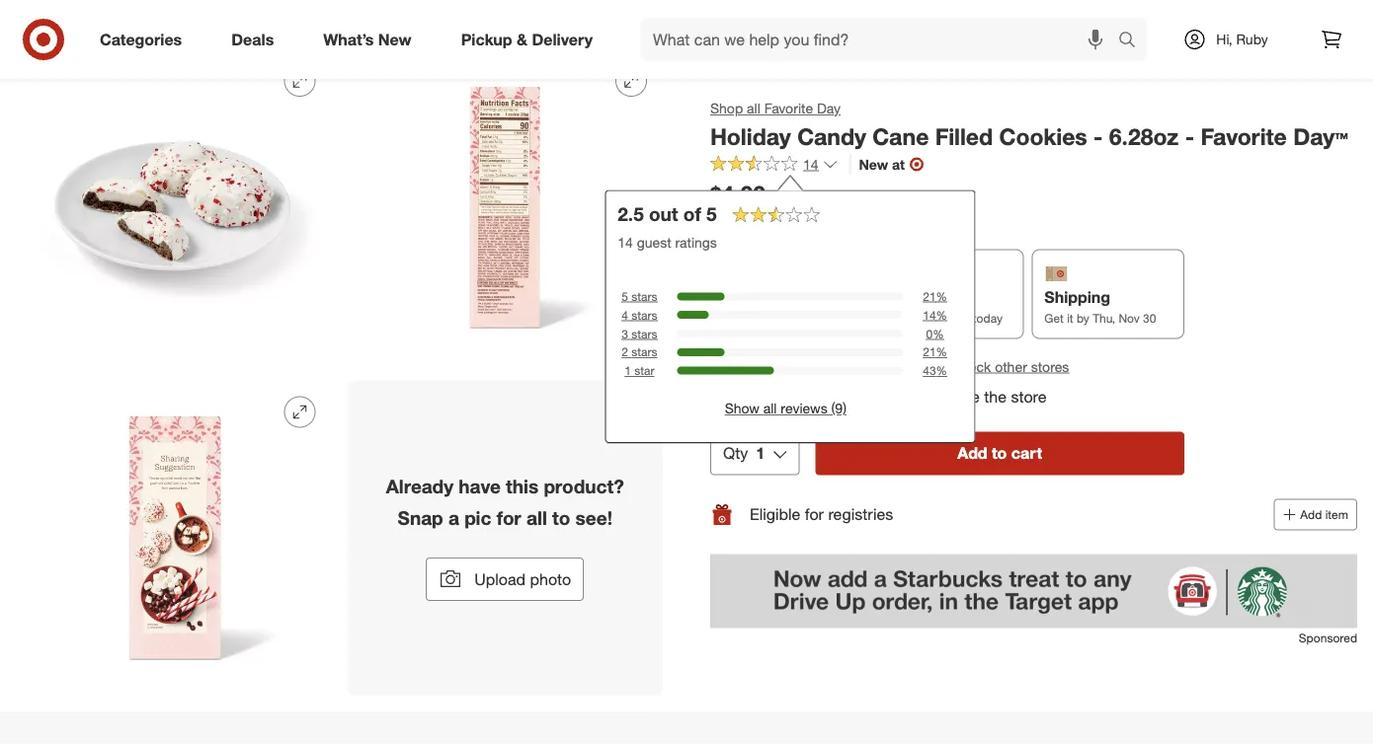 Task type: describe. For each thing, give the bounding box(es) containing it.
photo
[[530, 570, 571, 589]]

check other stores button
[[950, 356, 1070, 378]]

registries
[[828, 505, 893, 525]]

holiday candy cane filled cookies - 6.28oz - favorite day&#8482;, 2 of 5 image
[[16, 49, 331, 365]]

soon
[[901, 311, 927, 325]]

within inside pickup ready within 2 hours
[[760, 311, 791, 325]]

south inside $4.00 at austin south lamar
[[768, 214, 805, 231]]

ruby
[[1236, 31, 1268, 48]]

holiday
[[710, 122, 791, 150]]

thu,
[[1093, 311, 1115, 325]]

what's new
[[323, 30, 412, 49]]

delivery as soon as 5pm today
[[884, 288, 1003, 325]]

1 horizontal spatial favorite
[[1201, 122, 1287, 150]]

show all reviews (9)
[[725, 400, 846, 418]]

6.28oz
[[1109, 122, 1179, 150]]

21 % for 5 stars
[[923, 289, 947, 304]]

austin inside $4.00 at austin south lamar
[[726, 214, 764, 231]]

holiday candy cane filled cookies - 6.28oz - favorite day&#8482;, 1 of 5 image
[[16, 0, 663, 34]]

2 vertical spatial at
[[771, 357, 785, 376]]

cane
[[873, 122, 929, 150]]

% for 5 stars
[[936, 289, 947, 304]]

day
[[817, 100, 841, 117]]

delivery inside delivery as soon as 5pm today
[[884, 288, 945, 307]]

0 horizontal spatial 2
[[622, 345, 628, 360]]

shop all favorite day holiday candy cane filled cookies - 6.28oz - favorite day™
[[710, 100, 1348, 150]]

all for shop all favorite day holiday candy cane filled cookies - 6.28oz - favorite day™
[[747, 100, 760, 117]]

it
[[1067, 311, 1073, 325]]

stars for 3 stars
[[631, 326, 657, 341]]

add for add item
[[1300, 508, 1322, 522]]

21 for 2 stars
[[923, 345, 936, 360]]

upload
[[474, 570, 526, 589]]

&
[[517, 30, 527, 49]]

hi, ruby
[[1216, 31, 1268, 48]]

sponsored
[[1299, 631, 1357, 646]]

item
[[1325, 508, 1348, 522]]

shop
[[710, 100, 743, 117]]

product?
[[544, 476, 624, 498]]

14 for 14 guest ratings
[[618, 234, 633, 251]]

1 vertical spatial austin
[[790, 357, 837, 376]]

0 horizontal spatial new
[[378, 30, 412, 49]]

pick up at austin south lamar
[[710, 357, 938, 376]]

1 horizontal spatial 5
[[706, 203, 717, 226]]

star
[[634, 364, 654, 378]]

new at
[[859, 156, 905, 173]]

3
[[622, 326, 628, 341]]

eligible for registries
[[750, 505, 893, 525]]

inside
[[938, 387, 980, 407]]

today
[[973, 311, 1003, 325]]

qty
[[723, 444, 748, 463]]

store
[[1011, 387, 1047, 407]]

at for $4.00
[[710, 214, 722, 231]]

1 horizontal spatial south
[[841, 357, 886, 376]]

snap
[[398, 507, 443, 530]]

4 stars
[[622, 308, 657, 323]]

ready inside pickup ready within 2 hours
[[723, 311, 757, 325]]

add to cart
[[957, 444, 1042, 463]]

a
[[448, 507, 459, 530]]

0 %
[[926, 326, 944, 341]]

what's new link
[[306, 18, 436, 61]]

deals
[[231, 30, 274, 49]]

all for show all reviews (9)
[[763, 400, 777, 418]]

2.5
[[618, 203, 644, 226]]

pickup ready within 2 hours
[[723, 288, 834, 325]]

% for 2 stars
[[936, 345, 947, 360]]

$4.00 at austin south lamar
[[710, 181, 848, 231]]

stores
[[1031, 358, 1069, 375]]

14 for 14
[[803, 156, 818, 173]]

add item
[[1300, 508, 1348, 522]]

pickup for ready
[[723, 288, 774, 307]]

2 - from the left
[[1185, 122, 1194, 150]]

pic
[[464, 507, 491, 530]]

pick
[[710, 357, 743, 376]]

5 stars
[[622, 289, 657, 304]]

30
[[1143, 311, 1156, 325]]

already
[[386, 476, 453, 498]]

deals link
[[215, 18, 299, 61]]

check
[[951, 358, 991, 375]]

categories
[[100, 30, 182, 49]]

% for 4 stars
[[936, 308, 947, 323]]

this
[[506, 476, 538, 498]]

at for new
[[892, 156, 905, 173]]

43 %
[[923, 364, 947, 378]]

2 inside pickup ready within 2 hours
[[795, 311, 801, 325]]

the
[[984, 387, 1007, 407]]

1 horizontal spatial 1
[[756, 444, 765, 463]]

21 for 5 stars
[[923, 289, 936, 304]]

cart
[[1011, 444, 1042, 463]]

as
[[930, 311, 942, 325]]

pickup & delivery
[[461, 30, 593, 49]]

pickup & delivery link
[[444, 18, 617, 61]]

14 guest ratings
[[618, 234, 717, 251]]

see!
[[575, 507, 612, 530]]

already have this product? snap a pic for all to see!
[[386, 476, 624, 530]]

by
[[1077, 311, 1089, 325]]

hours inside pickup ready within 2 hours
[[804, 311, 834, 325]]

upload photo
[[474, 570, 571, 589]]

% for 1 star
[[936, 364, 947, 378]]

hi,
[[1216, 31, 1232, 48]]



Task type: locate. For each thing, give the bounding box(es) containing it.
at inside $4.00 at austin south lamar
[[710, 214, 722, 231]]

0 vertical spatial pickup
[[461, 30, 512, 49]]

as
[[884, 311, 897, 325]]

1 vertical spatial to
[[552, 507, 570, 530]]

all down this
[[526, 507, 547, 530]]

add to cart button
[[815, 432, 1184, 476]]

0 vertical spatial lamar
[[809, 214, 848, 231]]

1 horizontal spatial pickup
[[723, 288, 774, 307]]

-
[[1094, 122, 1103, 150], [1185, 122, 1194, 150]]

stars for 4 stars
[[631, 308, 657, 323]]

%
[[936, 289, 947, 304], [936, 308, 947, 323], [933, 326, 944, 341], [936, 345, 947, 360], [936, 364, 947, 378]]

lamar down 14 link
[[809, 214, 848, 231]]

1 vertical spatial 14
[[618, 234, 633, 251]]

add inside button
[[957, 444, 987, 463]]

favorite left the day™
[[1201, 122, 1287, 150]]

at right up
[[771, 357, 785, 376]]

1 vertical spatial 5
[[622, 289, 628, 304]]

0 vertical spatial add
[[957, 444, 987, 463]]

shipping get it by thu, nov 30
[[1044, 288, 1156, 325]]

1 horizontal spatial delivery
[[884, 288, 945, 307]]

% down as
[[933, 326, 944, 341]]

21 % up 14 %
[[923, 289, 947, 304]]

0 horizontal spatial -
[[1094, 122, 1103, 150]]

show all reviews (9) button
[[725, 399, 846, 419]]

1 horizontal spatial lamar
[[890, 357, 938, 376]]

categories link
[[83, 18, 207, 61]]

- left 6.28oz
[[1094, 122, 1103, 150]]

5
[[706, 203, 717, 226], [622, 289, 628, 304]]

1 horizontal spatial 2
[[795, 311, 801, 325]]

at
[[892, 156, 905, 173], [710, 214, 722, 231], [771, 357, 785, 376]]

1 vertical spatial favorite
[[1201, 122, 1287, 150]]

1 horizontal spatial for
[[805, 505, 824, 525]]

2 stars from the top
[[631, 308, 657, 323]]

reviews
[[781, 400, 827, 418]]

hours
[[804, 311, 834, 325], [819, 387, 859, 407]]

0 vertical spatial new
[[378, 30, 412, 49]]

holiday candy cane filled cookies - 6.28oz - favorite day&#8482;, 4 of 5 image
[[16, 381, 331, 696]]

- right 6.28oz
[[1185, 122, 1194, 150]]

0 vertical spatial south
[[768, 214, 805, 231]]

advertisement region
[[710, 555, 1357, 629]]

image gallery element
[[16, 0, 663, 702]]

(9)
[[831, 400, 846, 418]]

2 vertical spatial all
[[526, 507, 547, 530]]

within up up
[[760, 311, 791, 325]]

new right what's
[[378, 30, 412, 49]]

0 horizontal spatial lamar
[[809, 214, 848, 231]]

14 up 0
[[923, 308, 936, 323]]

5pm
[[946, 311, 969, 325]]

1 - from the left
[[1094, 122, 1103, 150]]

3 stars
[[622, 326, 657, 341]]

2 left the (9)
[[806, 387, 814, 407]]

at right of
[[710, 214, 722, 231]]

for right pic
[[497, 507, 521, 530]]

ready up pick
[[723, 311, 757, 325]]

1 stars from the top
[[631, 289, 657, 304]]

all right show
[[763, 400, 777, 418]]

0 vertical spatial delivery
[[532, 30, 593, 49]]

% up 14 %
[[936, 289, 947, 304]]

21 up 14 %
[[923, 289, 936, 304]]

all inside button
[[763, 400, 777, 418]]

delivery up soon
[[884, 288, 945, 307]]

stars for 2 stars
[[631, 345, 657, 360]]

1 vertical spatial south
[[841, 357, 886, 376]]

pickup up up
[[723, 288, 774, 307]]

1 vertical spatial 1
[[756, 444, 765, 463]]

add inside button
[[1300, 508, 1322, 522]]

search button
[[1109, 18, 1157, 65]]

0 vertical spatial all
[[747, 100, 760, 117]]

1 horizontal spatial all
[[747, 100, 760, 117]]

1 vertical spatial 21
[[923, 345, 936, 360]]

have
[[459, 476, 501, 498]]

for
[[863, 387, 882, 407], [805, 505, 824, 525], [497, 507, 521, 530]]

for right eligible
[[805, 505, 824, 525]]

pickup
[[461, 30, 512, 49], [723, 288, 774, 307]]

2 stars
[[622, 345, 657, 360]]

2 21 from the top
[[923, 345, 936, 360]]

21 down 0
[[923, 345, 936, 360]]

add for add to cart
[[957, 444, 987, 463]]

at down the cane
[[892, 156, 905, 173]]

lamar
[[809, 214, 848, 231], [890, 357, 938, 376]]

hours up pick up at austin south lamar on the right of page
[[804, 311, 834, 325]]

1 horizontal spatial to
[[992, 444, 1007, 463]]

2 vertical spatial 2
[[806, 387, 814, 407]]

stars for 5 stars
[[631, 289, 657, 304]]

show
[[725, 400, 759, 418]]

ratings
[[675, 234, 717, 251]]

all inside already have this product? snap a pic for all to see!
[[526, 507, 547, 530]]

0 vertical spatial 2
[[795, 311, 801, 325]]

What can we help you find? suggestions appear below search field
[[641, 18, 1123, 61]]

lamar up the pickup
[[890, 357, 938, 376]]

delivery right &
[[532, 30, 593, 49]]

0 horizontal spatial 1
[[625, 364, 631, 378]]

1 vertical spatial hours
[[819, 387, 859, 407]]

holiday candy cane filled cookies - 6.28oz - favorite day&#8482;, 3 of 5 image
[[347, 49, 663, 365]]

1 vertical spatial lamar
[[890, 357, 938, 376]]

3 stars from the top
[[631, 326, 657, 341]]

2 horizontal spatial 14
[[923, 308, 936, 323]]

1 horizontal spatial at
[[771, 357, 785, 376]]

1 vertical spatial pickup
[[723, 288, 774, 307]]

2 21 % from the top
[[923, 345, 947, 360]]

to inside already have this product? snap a pic for all to see!
[[552, 507, 570, 530]]

0 vertical spatial 21 %
[[923, 289, 947, 304]]

favorite
[[764, 100, 813, 117], [1201, 122, 1287, 150]]

lamar inside $4.00 at austin south lamar
[[809, 214, 848, 231]]

1 horizontal spatial 14
[[803, 156, 818, 173]]

add item button
[[1274, 499, 1357, 531]]

14 for 14 %
[[923, 308, 936, 323]]

2 horizontal spatial at
[[892, 156, 905, 173]]

up
[[747, 357, 766, 376]]

0 vertical spatial 21
[[923, 289, 936, 304]]

cookies
[[999, 122, 1087, 150]]

austin
[[726, 214, 764, 231], [790, 357, 837, 376]]

1 vertical spatial add
[[1300, 508, 1322, 522]]

2 vertical spatial 14
[[923, 308, 936, 323]]

stars up 3 stars
[[631, 308, 657, 323]]

stars up star
[[631, 345, 657, 360]]

ready
[[723, 311, 757, 325], [710, 387, 755, 407]]

south down 14 link
[[768, 214, 805, 231]]

hours down pick up at austin south lamar on the right of page
[[819, 387, 859, 407]]

% left check at the right of the page
[[936, 364, 947, 378]]

0 vertical spatial hours
[[804, 311, 834, 325]]

0 vertical spatial favorite
[[764, 100, 813, 117]]

1 vertical spatial ready
[[710, 387, 755, 407]]

out
[[649, 203, 678, 226]]

pickup inside 'link'
[[461, 30, 512, 49]]

0 vertical spatial austin
[[726, 214, 764, 231]]

all
[[747, 100, 760, 117], [763, 400, 777, 418], [526, 507, 547, 530]]

0 horizontal spatial austin
[[726, 214, 764, 231]]

1 within from the top
[[760, 311, 791, 325]]

of
[[683, 203, 701, 226]]

0 vertical spatial at
[[892, 156, 905, 173]]

2.5 out of 5
[[618, 203, 717, 226]]

get
[[1044, 311, 1064, 325]]

% up "0 %"
[[936, 308, 947, 323]]

stars up 4 stars
[[631, 289, 657, 304]]

2 horizontal spatial all
[[763, 400, 777, 418]]

to left cart
[[992, 444, 1007, 463]]

1 21 % from the top
[[923, 289, 947, 304]]

2 horizontal spatial for
[[863, 387, 882, 407]]

favorite left day on the right top
[[764, 100, 813, 117]]

stars down 4 stars
[[631, 326, 657, 341]]

ready down pick
[[710, 387, 755, 407]]

guest
[[637, 234, 671, 251]]

4 stars from the top
[[631, 345, 657, 360]]

day™
[[1293, 122, 1348, 150]]

add left item
[[1300, 508, 1322, 522]]

delivery inside 'link'
[[532, 30, 593, 49]]

21
[[923, 289, 936, 304], [923, 345, 936, 360]]

other
[[995, 358, 1027, 375]]

2 within from the top
[[760, 387, 801, 407]]

1 left star
[[625, 364, 631, 378]]

43
[[923, 364, 936, 378]]

austin south lamar button
[[790, 355, 938, 378]]

austin up reviews
[[790, 357, 837, 376]]

0 vertical spatial 1
[[625, 364, 631, 378]]

add
[[957, 444, 987, 463], [1300, 508, 1322, 522]]

0 horizontal spatial favorite
[[764, 100, 813, 117]]

1 right "qty"
[[756, 444, 765, 463]]

new
[[378, 30, 412, 49], [859, 156, 888, 173]]

0 vertical spatial 5
[[706, 203, 717, 226]]

ready within 2 hours for pickup inside the store
[[710, 387, 1047, 407]]

1 horizontal spatial new
[[859, 156, 888, 173]]

pickup for &
[[461, 30, 512, 49]]

within down up
[[760, 387, 801, 407]]

1 vertical spatial delivery
[[884, 288, 945, 307]]

pickup inside pickup ready within 2 hours
[[723, 288, 774, 307]]

to inside button
[[992, 444, 1007, 463]]

1 horizontal spatial add
[[1300, 508, 1322, 522]]

0 horizontal spatial at
[[710, 214, 722, 231]]

1
[[625, 364, 631, 378], [756, 444, 765, 463]]

% for 3 stars
[[933, 326, 944, 341]]

2 horizontal spatial 2
[[806, 387, 814, 407]]

14 link
[[710, 155, 838, 178]]

nov
[[1119, 311, 1140, 325]]

4
[[622, 308, 628, 323]]

14 %
[[923, 308, 947, 323]]

5 right of
[[706, 203, 717, 226]]

eligible
[[750, 505, 801, 525]]

all right shop
[[747, 100, 760, 117]]

stars
[[631, 289, 657, 304], [631, 308, 657, 323], [631, 326, 657, 341], [631, 345, 657, 360]]

% up 43 %
[[936, 345, 947, 360]]

1 vertical spatial all
[[763, 400, 777, 418]]

search
[[1109, 32, 1157, 51]]

south up the ready within 2 hours for pickup inside the store
[[841, 357, 886, 376]]

candy
[[797, 122, 866, 150]]

0 vertical spatial ready
[[723, 311, 757, 325]]

filled
[[935, 122, 993, 150]]

1 star
[[625, 364, 654, 378]]

shipping
[[1044, 288, 1110, 307]]

$4.00
[[710, 181, 766, 208]]

2 down 3
[[622, 345, 628, 360]]

check other stores
[[951, 358, 1069, 375]]

5 up 4
[[622, 289, 628, 304]]

2
[[795, 311, 801, 325], [622, 345, 628, 360], [806, 387, 814, 407]]

14 down candy
[[803, 156, 818, 173]]

0 horizontal spatial 14
[[618, 234, 633, 251]]

1 vertical spatial at
[[710, 214, 722, 231]]

within
[[760, 311, 791, 325], [760, 387, 801, 407]]

0 horizontal spatial add
[[957, 444, 987, 463]]

new down the cane
[[859, 156, 888, 173]]

0 horizontal spatial to
[[552, 507, 570, 530]]

1 horizontal spatial austin
[[790, 357, 837, 376]]

0 vertical spatial within
[[760, 311, 791, 325]]

1 vertical spatial new
[[859, 156, 888, 173]]

1 vertical spatial within
[[760, 387, 801, 407]]

pickup left &
[[461, 30, 512, 49]]

0
[[926, 326, 933, 341]]

0 horizontal spatial south
[[768, 214, 805, 231]]

qty 1
[[723, 444, 765, 463]]

1 21 from the top
[[923, 289, 936, 304]]

for inside already have this product? snap a pic for all to see!
[[497, 507, 521, 530]]

1 vertical spatial 2
[[622, 345, 628, 360]]

to left see!
[[552, 507, 570, 530]]

0 horizontal spatial pickup
[[461, 30, 512, 49]]

0 horizontal spatial delivery
[[532, 30, 593, 49]]

to
[[992, 444, 1007, 463], [552, 507, 570, 530]]

0 vertical spatial 14
[[803, 156, 818, 173]]

all inside shop all favorite day holiday candy cane filled cookies - 6.28oz - favorite day™
[[747, 100, 760, 117]]

21 % for 2 stars
[[923, 345, 947, 360]]

1 vertical spatial 21 %
[[923, 345, 947, 360]]

austin down $4.00
[[726, 214, 764, 231]]

2 up pick up at austin south lamar on the right of page
[[795, 311, 801, 325]]

for down austin south lamar button
[[863, 387, 882, 407]]

0 vertical spatial to
[[992, 444, 1007, 463]]

what's
[[323, 30, 374, 49]]

south
[[768, 214, 805, 231], [841, 357, 886, 376]]

pickup
[[886, 387, 934, 407]]

14 down the 2.5
[[618, 234, 633, 251]]

0 horizontal spatial for
[[497, 507, 521, 530]]

1 horizontal spatial -
[[1185, 122, 1194, 150]]

add left cart
[[957, 444, 987, 463]]

0 horizontal spatial all
[[526, 507, 547, 530]]

21 %
[[923, 289, 947, 304], [923, 345, 947, 360]]

21 % up 43 %
[[923, 345, 947, 360]]

0 horizontal spatial 5
[[622, 289, 628, 304]]



Task type: vqa. For each thing, say whether or not it's contained in the screenshot.
WHAT CAN WE HELP YOU FIND? SUGGESTIONS APPEAR BELOW search field
yes



